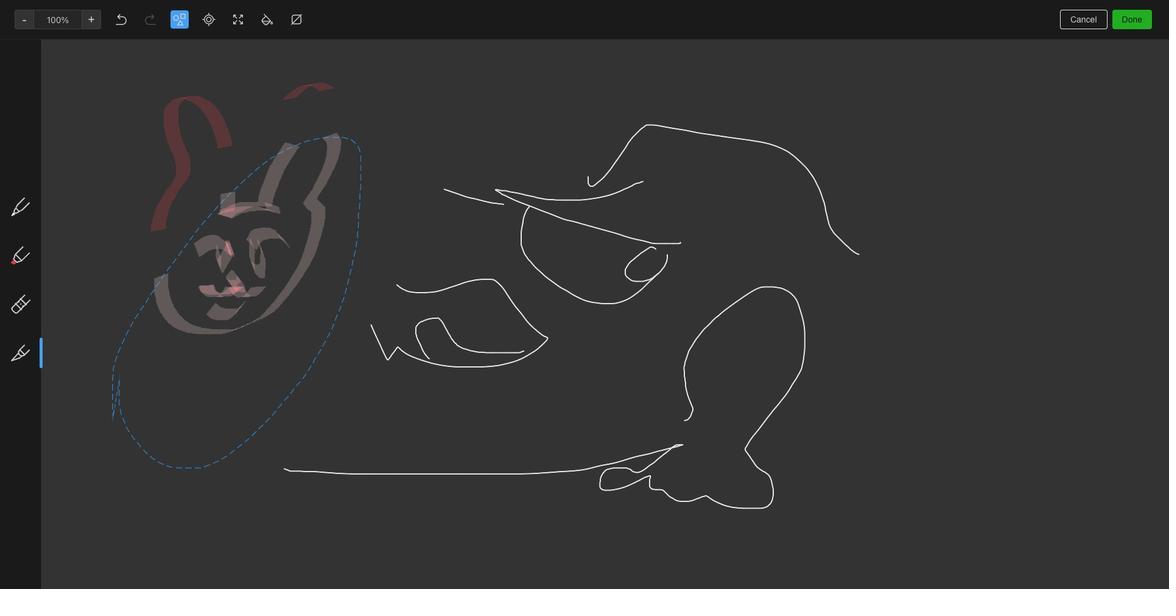 Task type: locate. For each thing, give the bounding box(es) containing it.
font family image
[[278, 34, 343, 51]]

first notebook
[[52, 10, 107, 19]]

highlight image
[[469, 34, 498, 51]]

you
[[1073, 9, 1086, 19]]

only you
[[1054, 9, 1086, 19]]

notebook
[[71, 10, 107, 19]]

insert image
[[8, 34, 63, 51]]

collapse note image
[[9, 7, 23, 22]]

share button
[[1096, 5, 1141, 24]]

share
[[1107, 9, 1130, 19]]

only
[[1054, 9, 1071, 19]]



Task type: vqa. For each thing, say whether or not it's contained in the screenshot.
the bottom (
no



Task type: describe. For each thing, give the bounding box(es) containing it.
more image
[[719, 34, 757, 51]]

first
[[52, 10, 69, 19]]

first notebook button
[[37, 6, 111, 23]]

Note Editor text field
[[0, 0, 1170, 590]]

alignment image
[[585, 34, 615, 51]]

heading level image
[[212, 34, 275, 51]]

note window element
[[0, 0, 1170, 590]]

font color image
[[380, 34, 410, 51]]

font size image
[[346, 34, 377, 51]]



